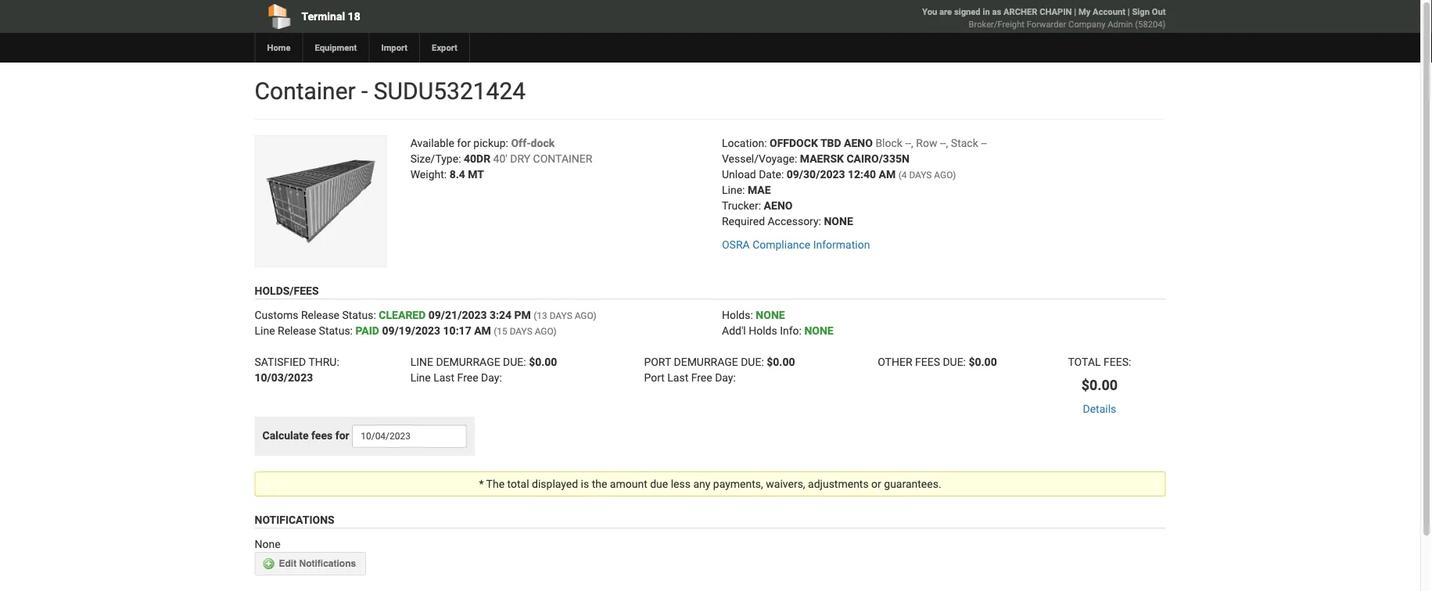 Task type: vqa. For each thing, say whether or not it's contained in the screenshot.
days in the 'Location: OFFDOCK TBD AENO Block --, Row --, Stack -- Vessel/Voyage: MAERSK CAIRO/335N Unload Date: 09/30/2023 12:40 AM (4 days ago) Line: MAE Trucker: AENO Required Accessory: NONE'
yes



Task type: locate. For each thing, give the bounding box(es) containing it.
pickup:
[[473, 136, 508, 149]]

chapin
[[1040, 7, 1072, 17]]

2 horizontal spatial ago)
[[934, 169, 956, 180]]

0 horizontal spatial for
[[335, 429, 349, 442]]

2 day: from the left
[[715, 371, 736, 384]]

2 horizontal spatial days
[[909, 169, 932, 180]]

in
[[983, 7, 990, 17]]

unload
[[722, 168, 756, 181]]

for inside 'available for pickup: off-dock size/type: 40dr 40' dry container weight: 8.4 mt'
[[457, 136, 471, 149]]

ago) right (13
[[575, 310, 597, 321]]

none inside none edit notifications
[[255, 538, 280, 551]]

8.4 mt
[[449, 168, 484, 181]]

0 vertical spatial days
[[909, 169, 932, 180]]

10:17
[[443, 324, 471, 337]]

signed
[[954, 7, 981, 17]]

1 horizontal spatial last
[[667, 371, 688, 384]]

0 horizontal spatial ,
[[911, 136, 913, 149]]

Calculate fees for text field
[[352, 425, 467, 448]]

day: down (15
[[481, 371, 502, 384]]

release down customs in the bottom of the page
[[278, 324, 316, 337]]

3 due: from the left
[[943, 356, 966, 369]]

0 horizontal spatial last
[[433, 371, 455, 384]]

none up edit
[[255, 538, 280, 551]]

*
[[479, 477, 484, 490]]

status: up paid
[[342, 309, 376, 322]]

1 horizontal spatial |
[[1128, 7, 1130, 17]]

vessel/voyage:
[[722, 152, 797, 165]]

release
[[301, 309, 339, 322], [278, 324, 316, 337]]

equipment link
[[302, 33, 369, 63]]

edit notifications link
[[255, 552, 366, 576]]

1 horizontal spatial ,
[[946, 136, 948, 149]]

1 vertical spatial none
[[804, 324, 834, 337]]

2 due: from the left
[[741, 356, 764, 369]]

0 horizontal spatial day:
[[481, 371, 502, 384]]

home
[[267, 43, 291, 53]]

1 vertical spatial for
[[335, 429, 349, 442]]

other fees due: $0.00
[[878, 356, 997, 369]]

days right (13
[[550, 310, 572, 321]]

port
[[644, 356, 671, 369]]

line inside customs release status: cleared 09/21/2023 3:24 pm (13 days ago) line release status: paid 09/19/2023 10:17 am (15 days ago)
[[255, 324, 275, 337]]

1 horizontal spatial demurrage
[[674, 356, 738, 369]]

10/03/2023
[[255, 371, 313, 384]]

1 horizontal spatial for
[[457, 136, 471, 149]]

aeno up cairo/335n at the top of the page
[[844, 136, 873, 149]]

0 vertical spatial aeno
[[844, 136, 873, 149]]

release down holds/fees
[[301, 309, 339, 322]]

line down the line
[[410, 371, 431, 384]]

for right fees
[[335, 429, 349, 442]]

0 vertical spatial line
[[255, 324, 275, 337]]

ago) down (13
[[535, 326, 557, 337]]

am left (15
[[474, 324, 491, 337]]

due: down (15
[[503, 356, 526, 369]]

last inside port demurrage due: $0.00 port last free day:
[[667, 371, 688, 384]]

due: for line demurrage due:
[[503, 356, 526, 369]]

demurrage inside port demurrage due: $0.00 port last free day:
[[674, 356, 738, 369]]

for up 40dr
[[457, 136, 471, 149]]

sudu5321424
[[374, 77, 526, 105]]

1 due: from the left
[[503, 356, 526, 369]]

are
[[939, 7, 952, 17]]

none right info:
[[804, 324, 834, 337]]

$0.00
[[529, 356, 557, 369], [767, 356, 795, 369], [969, 356, 997, 369], [1081, 377, 1118, 394]]

total
[[1068, 356, 1101, 369]]

none up holds
[[756, 309, 785, 322]]

, left row
[[911, 136, 913, 149]]

1 vertical spatial aeno
[[764, 199, 793, 212]]

days right (4
[[909, 169, 932, 180]]

terminal 18
[[302, 10, 360, 23]]

1 vertical spatial release
[[278, 324, 316, 337]]

1 vertical spatial am
[[474, 324, 491, 337]]

satisfied
[[255, 356, 306, 369]]

0 vertical spatial am
[[879, 168, 896, 181]]

days inside location: offdock tbd aeno block --, row --, stack -- vessel/voyage: maersk cairo/335n unload date: 09/30/2023 12:40 am (4 days ago) line: mae trucker: aeno required accessory: none
[[909, 169, 932, 180]]

date:
[[759, 168, 784, 181]]

0 vertical spatial release
[[301, 309, 339, 322]]

am left (4
[[879, 168, 896, 181]]

1 horizontal spatial days
[[550, 310, 572, 321]]

free right port
[[691, 371, 712, 384]]

line down customs in the bottom of the page
[[255, 324, 275, 337]]

status: left paid
[[319, 324, 353, 337]]

0 horizontal spatial none
[[255, 538, 280, 551]]

, left stack
[[946, 136, 948, 149]]

due: down holds
[[741, 356, 764, 369]]

1 day: from the left
[[481, 371, 502, 384]]

ago) inside location: offdock tbd aeno block --, row --, stack -- vessel/voyage: maersk cairo/335n unload date: 09/30/2023 12:40 am (4 days ago) line: mae trucker: aeno required accessory: none
[[934, 169, 956, 180]]

1 horizontal spatial day:
[[715, 371, 736, 384]]

due: inside line demurrage due: $0.00 line last free day:
[[503, 356, 526, 369]]

notifications up none edit notifications
[[255, 513, 334, 526]]

out
[[1152, 7, 1166, 17]]

(15
[[494, 326, 507, 337]]

ago) down row
[[934, 169, 956, 180]]

import
[[381, 43, 408, 53]]

| left my
[[1074, 7, 1076, 17]]

is
[[581, 477, 589, 490]]

1 last from the left
[[433, 371, 455, 384]]

2 last from the left
[[667, 371, 688, 384]]

day: down add'l
[[715, 371, 736, 384]]

1 horizontal spatial none
[[756, 309, 785, 322]]

1 vertical spatial status:
[[319, 324, 353, 337]]

archer
[[1003, 7, 1037, 17]]

$0.00 down info:
[[767, 356, 795, 369]]

last inside line demurrage due: $0.00 line last free day:
[[433, 371, 455, 384]]

free down 10:17
[[457, 371, 478, 384]]

last down 10:17
[[433, 371, 455, 384]]

last for port
[[667, 371, 688, 384]]

0 horizontal spatial ago)
[[535, 326, 557, 337]]

2 demurrage from the left
[[674, 356, 738, 369]]

demurrage inside line demurrage due: $0.00 line last free day:
[[436, 356, 500, 369]]

information
[[813, 238, 870, 251]]

due: inside port demurrage due: $0.00 port last free day:
[[741, 356, 764, 369]]

2 vertical spatial none
[[255, 538, 280, 551]]

09/30/2023
[[787, 168, 845, 181]]

displayed
[[532, 477, 578, 490]]

2 , from the left
[[946, 136, 948, 149]]

(58204)
[[1135, 19, 1166, 29]]

block
[[875, 136, 902, 149]]

you
[[922, 7, 937, 17]]

fees
[[915, 356, 940, 369]]

container
[[533, 152, 592, 165]]

1 horizontal spatial line
[[410, 371, 431, 384]]

0 horizontal spatial free
[[457, 371, 478, 384]]

waivers,
[[766, 477, 805, 490]]

terminal
[[302, 10, 345, 23]]

available for pickup: off-dock size/type: 40dr 40' dry container weight: 8.4 mt
[[410, 136, 592, 181]]

| left sign on the right top of page
[[1128, 7, 1130, 17]]

container - sudu5321424
[[255, 77, 526, 105]]

40' dry container image
[[255, 135, 387, 268]]

1 horizontal spatial am
[[879, 168, 896, 181]]

1 vertical spatial line
[[410, 371, 431, 384]]

free inside port demurrage due: $0.00 port last free day:
[[691, 371, 712, 384]]

notifications
[[255, 513, 334, 526], [299, 558, 356, 569]]

1 horizontal spatial due:
[[741, 356, 764, 369]]

$0.00 right fees
[[969, 356, 997, 369]]

12:40
[[848, 168, 876, 181]]

due:
[[503, 356, 526, 369], [741, 356, 764, 369], [943, 356, 966, 369]]

$0.00 down (13
[[529, 356, 557, 369]]

due: right fees
[[943, 356, 966, 369]]

0 vertical spatial for
[[457, 136, 471, 149]]

0 horizontal spatial line
[[255, 324, 275, 337]]

last right port
[[667, 371, 688, 384]]

amount
[[610, 477, 647, 490]]

free inside line demurrage due: $0.00 line last free day:
[[457, 371, 478, 384]]

osra compliance information link
[[722, 238, 870, 251]]

last
[[433, 371, 455, 384], [667, 371, 688, 384]]

0 horizontal spatial aeno
[[764, 199, 793, 212]]

pm
[[514, 309, 531, 322]]

edit
[[279, 558, 297, 569]]

customs release status: cleared 09/21/2023 3:24 pm (13 days ago) line release status: paid 09/19/2023 10:17 am (15 days ago)
[[255, 309, 597, 337]]

demurrage down 10:17
[[436, 356, 500, 369]]

am
[[879, 168, 896, 181], [474, 324, 491, 337]]

0 vertical spatial ago)
[[934, 169, 956, 180]]

09/21/2023
[[428, 309, 487, 322]]

$0.00 inside line demurrage due: $0.00 line last free day:
[[529, 356, 557, 369]]

(4
[[898, 169, 907, 180]]

0 horizontal spatial demurrage
[[436, 356, 500, 369]]

0 horizontal spatial days
[[510, 326, 532, 337]]

18
[[348, 10, 360, 23]]

holds: none add'l holds info: none
[[722, 309, 834, 337]]

day: inside line demurrage due: $0.00 line last free day:
[[481, 371, 502, 384]]

notifications right edit
[[299, 558, 356, 569]]

1 horizontal spatial free
[[691, 371, 712, 384]]

location: offdock tbd aeno block --, row --, stack -- vessel/voyage: maersk cairo/335n unload date: 09/30/2023 12:40 am (4 days ago) line: mae trucker: aeno required accessory: none
[[722, 136, 987, 228]]

mae
[[748, 183, 771, 196]]

days
[[909, 169, 932, 180], [550, 310, 572, 321], [510, 326, 532, 337]]

my account link
[[1078, 7, 1125, 17]]

1 vertical spatial days
[[550, 310, 572, 321]]

2 free from the left
[[691, 371, 712, 384]]

1 horizontal spatial ago)
[[575, 310, 597, 321]]

admin
[[1108, 19, 1133, 29]]

0 horizontal spatial due:
[[503, 356, 526, 369]]

status:
[[342, 309, 376, 322], [319, 324, 353, 337]]

$0.00 inside port demurrage due: $0.00 port last free day:
[[767, 356, 795, 369]]

aeno up accessory:
[[764, 199, 793, 212]]

$0.00 down total fees:
[[1081, 377, 1118, 394]]

demurrage
[[436, 356, 500, 369], [674, 356, 738, 369]]

1 vertical spatial notifications
[[299, 558, 356, 569]]

holds
[[749, 324, 777, 337]]

2 horizontal spatial due:
[[943, 356, 966, 369]]

due
[[650, 477, 668, 490]]

line
[[255, 324, 275, 337], [410, 371, 431, 384]]

day: inside port demurrage due: $0.00 port last free day:
[[715, 371, 736, 384]]

2 vertical spatial days
[[510, 326, 532, 337]]

09/19/2023
[[382, 324, 440, 337]]

day:
[[481, 371, 502, 384], [715, 371, 736, 384]]

1 , from the left
[[911, 136, 913, 149]]

,
[[911, 136, 913, 149], [946, 136, 948, 149]]

1 free from the left
[[457, 371, 478, 384]]

$0.00 for other fees due: $0.00
[[969, 356, 997, 369]]

demurrage for port last free day:
[[674, 356, 738, 369]]

ago)
[[934, 169, 956, 180], [575, 310, 597, 321], [535, 326, 557, 337]]

days down pm at bottom
[[510, 326, 532, 337]]

off-
[[511, 136, 531, 149]]

as
[[992, 7, 1001, 17]]

0 vertical spatial none
[[756, 309, 785, 322]]

thru:
[[308, 356, 339, 369]]

1 demurrage from the left
[[436, 356, 500, 369]]

compliance
[[752, 238, 810, 251]]

available
[[410, 136, 454, 149]]

demurrage down add'l
[[674, 356, 738, 369]]

none edit notifications
[[255, 538, 356, 569]]

0 horizontal spatial |
[[1074, 7, 1076, 17]]

|
[[1074, 7, 1076, 17], [1128, 7, 1130, 17]]

0 horizontal spatial am
[[474, 324, 491, 337]]

none
[[756, 309, 785, 322], [804, 324, 834, 337], [255, 538, 280, 551]]

0 vertical spatial notifications
[[255, 513, 334, 526]]



Task type: describe. For each thing, give the bounding box(es) containing it.
fees:
[[1104, 356, 1131, 369]]

info:
[[780, 324, 802, 337]]

payments,
[[713, 477, 763, 490]]

home link
[[255, 33, 302, 63]]

am inside customs release status: cleared 09/21/2023 3:24 pm (13 days ago) line release status: paid 09/19/2023 10:17 am (15 days ago)
[[474, 324, 491, 337]]

2 vertical spatial ago)
[[535, 326, 557, 337]]

the
[[592, 477, 607, 490]]

paid
[[355, 324, 379, 337]]

import link
[[369, 33, 419, 63]]

port demurrage due: $0.00 port last free day:
[[644, 356, 795, 384]]

total fees:
[[1068, 356, 1131, 369]]

my
[[1078, 7, 1091, 17]]

details link
[[1083, 402, 1116, 415]]

$0.00 for line demurrage due: $0.00 line last free day:
[[529, 356, 557, 369]]

due: for port demurrage due:
[[741, 356, 764, 369]]

line:
[[722, 183, 745, 196]]

cairo/335n
[[847, 152, 909, 165]]

the
[[486, 477, 505, 490]]

any
[[693, 477, 710, 490]]

0 vertical spatial status:
[[342, 309, 376, 322]]

less
[[671, 477, 691, 490]]

none
[[824, 215, 853, 228]]

customs
[[255, 309, 298, 322]]

equipment
[[315, 43, 357, 53]]

2 horizontal spatial none
[[804, 324, 834, 337]]

osra compliance information
[[722, 238, 870, 251]]

line
[[410, 356, 433, 369]]

adjustments
[[808, 477, 869, 490]]

required
[[722, 215, 765, 228]]

sign
[[1132, 7, 1150, 17]]

free for line
[[457, 371, 478, 384]]

$0.00 for port demurrage due: $0.00 port last free day:
[[767, 356, 795, 369]]

day: for port last free day:
[[715, 371, 736, 384]]

fees
[[311, 429, 333, 442]]

forwarder
[[1027, 19, 1066, 29]]

offdock
[[770, 136, 818, 149]]

broker/freight
[[969, 19, 1025, 29]]

row
[[916, 136, 937, 149]]

demurrage for line last free day:
[[436, 356, 500, 369]]

stack
[[951, 136, 978, 149]]

export
[[432, 43, 457, 53]]

location:
[[722, 136, 767, 149]]

tbd
[[820, 136, 841, 149]]

free for port
[[691, 371, 712, 384]]

holds/fees
[[255, 284, 319, 297]]

trucker:
[[722, 199, 761, 212]]

osra
[[722, 238, 750, 251]]

3:24
[[490, 309, 512, 322]]

weight:
[[410, 168, 447, 181]]

details
[[1083, 402, 1116, 415]]

other
[[878, 356, 912, 369]]

40dr
[[464, 152, 490, 165]]

guarantees.
[[884, 477, 941, 490]]

total
[[507, 477, 529, 490]]

(13
[[534, 310, 547, 321]]

1 vertical spatial ago)
[[575, 310, 597, 321]]

line demurrage due: $0.00 line last free day:
[[410, 356, 557, 384]]

day: for line last free day:
[[481, 371, 502, 384]]

1 | from the left
[[1074, 7, 1076, 17]]

port
[[644, 371, 665, 384]]

or
[[871, 477, 881, 490]]

cleared
[[379, 309, 426, 322]]

line inside line demurrage due: $0.00 line last free day:
[[410, 371, 431, 384]]

last for line
[[433, 371, 455, 384]]

notifications inside none edit notifications
[[299, 558, 356, 569]]

add'l
[[722, 324, 746, 337]]

sign out link
[[1132, 7, 1166, 17]]

am inside location: offdock tbd aeno block --, row --, stack -- vessel/voyage: maersk cairo/335n unload date: 09/30/2023 12:40 am (4 days ago) line: mae trucker: aeno required accessory: none
[[879, 168, 896, 181]]

you are signed in as archer chapin | my account | sign out broker/freight forwarder company admin (58204)
[[922, 7, 1166, 29]]

2 | from the left
[[1128, 7, 1130, 17]]

company
[[1068, 19, 1105, 29]]

terminal 18 link
[[255, 0, 621, 33]]

holds:
[[722, 309, 753, 322]]

satisfied thru: 10/03/2023
[[255, 356, 339, 384]]

* the total displayed is the amount due less any payments, waivers, adjustments or guarantees.
[[479, 477, 941, 490]]

calculate
[[262, 429, 309, 442]]

1 horizontal spatial aeno
[[844, 136, 873, 149]]

calculate fees for
[[262, 429, 349, 442]]

account
[[1093, 7, 1125, 17]]

size/type:
[[410, 152, 461, 165]]

dock
[[531, 136, 555, 149]]

maersk
[[800, 152, 844, 165]]



